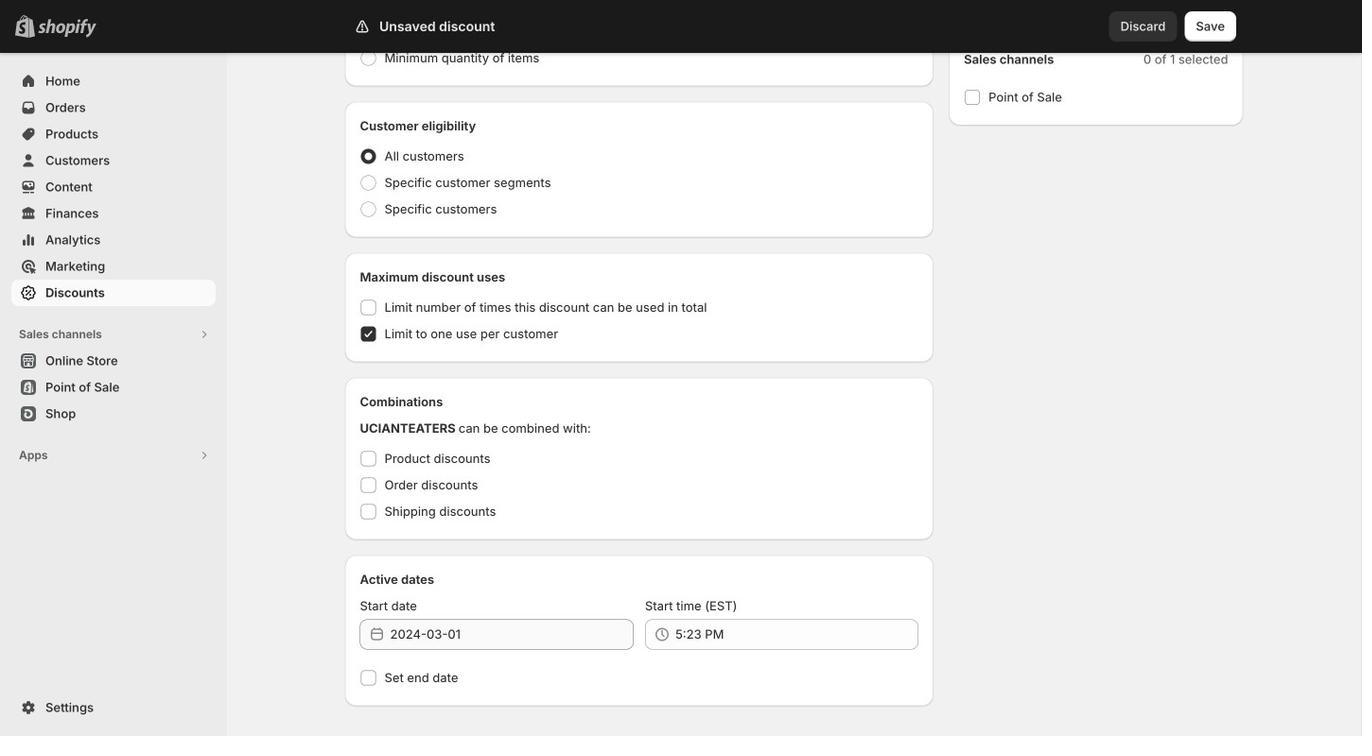 Task type: describe. For each thing, give the bounding box(es) containing it.
YYYY-MM-DD text field
[[390, 620, 634, 650]]



Task type: vqa. For each thing, say whether or not it's contained in the screenshot.
first SEARCH PRODUCTS "text field" from the top of the page
no



Task type: locate. For each thing, give the bounding box(es) containing it.
shopify image
[[38, 19, 96, 38]]

Enter time text field
[[675, 620, 919, 650]]



